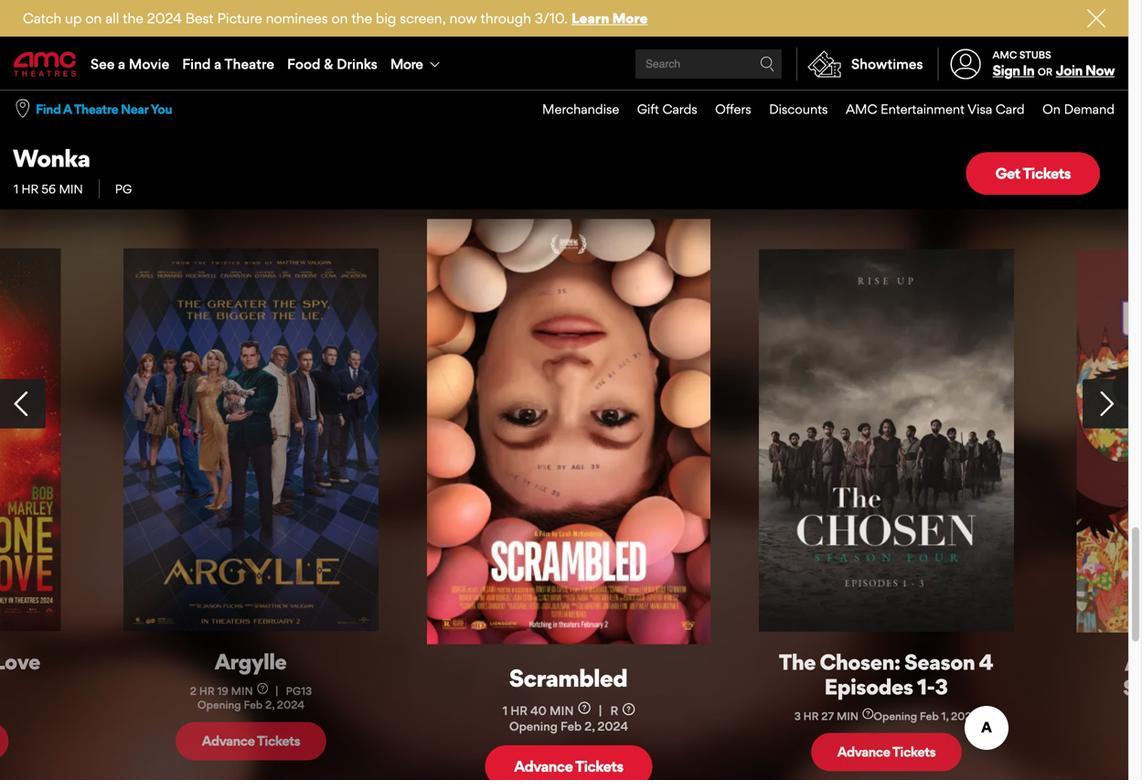 Task type: locate. For each thing, give the bounding box(es) containing it.
up
[[65, 10, 82, 27]]

hr inside 'button'
[[804, 710, 819, 723]]

hr left 40 at left bottom
[[511, 703, 528, 718]]

advance tickets link down more information about image
[[811, 733, 962, 772]]

find a theatre link
[[176, 38, 281, 90]]

get tickets link
[[966, 152, 1100, 195]]

demand inside menu
[[1064, 101, 1115, 117]]

opening for opening feb 2, 2024
[[509, 719, 558, 734]]

more information about image up opening feb 2, 2024
[[579, 702, 591, 714]]

0 horizontal spatial amc
[[192, 130, 286, 178]]

coming
[[922, 134, 975, 152]]

argylle link
[[142, 649, 359, 675]]

1 vertical spatial on
[[1025, 134, 1045, 152]]

2 horizontal spatial advance
[[838, 744, 890, 760]]

on demand for on demand button in the top of the page
[[1025, 134, 1104, 152]]

sign in or join amc stubs element
[[938, 38, 1115, 90]]

amc down showtimes link
[[846, 101, 877, 117]]

2 horizontal spatial opening
[[874, 710, 917, 723]]

1 horizontal spatial advance tickets link
[[485, 745, 653, 780]]

opening down episodes
[[874, 710, 917, 723]]

tickets down the opening feb 1, 2024
[[892, 744, 936, 760]]

demand down join now button
[[1064, 101, 1115, 117]]

0 horizontal spatial advance
[[202, 733, 255, 749]]

2 a from the left
[[214, 55, 222, 72]]

opening down 2 hr 19 min
[[197, 699, 241, 712]]

amc entertainment visa card
[[846, 101, 1025, 117]]

on demand up on demand button in the top of the page
[[1043, 101, 1115, 117]]

0 vertical spatial menu
[[0, 38, 1129, 90]]

theatre inside 'link'
[[224, 55, 274, 72]]

1 vertical spatial find
[[36, 101, 61, 117]]

min inside 'button'
[[837, 710, 859, 723]]

search the AMC website text field
[[643, 57, 760, 71]]

2, inside pg13 opening feb 2, 2024
[[265, 699, 274, 712]]

1 the from the left
[[123, 10, 143, 27]]

on demand for on demand link at the top right of the page
[[1043, 101, 1115, 117]]

find left a
[[36, 101, 61, 117]]

amc logo image
[[14, 52, 78, 76], [14, 52, 78, 76]]

on inside button
[[1025, 134, 1045, 152]]

on for on demand link at the top right of the page
[[1043, 101, 1061, 117]]

user profile image
[[940, 49, 992, 79]]

1 a from the left
[[118, 55, 125, 72]]

feb for opening feb 1, 2024
[[920, 710, 939, 723]]

1 horizontal spatial theatre
[[224, 55, 274, 72]]

1 horizontal spatial advance tickets
[[514, 757, 623, 776]]

cards
[[663, 101, 697, 117]]

1 horizontal spatial find
[[182, 55, 211, 72]]

feb for opening feb 2, 2024
[[561, 719, 582, 734]]

1 vertical spatial amc
[[846, 101, 877, 117]]

a
[[118, 55, 125, 72], [214, 55, 222, 72]]

on up on demand button in the top of the page
[[1043, 101, 1061, 117]]

find inside the find a theatre near you button
[[36, 101, 61, 117]]

tickets down on demand button in the top of the page
[[1023, 164, 1071, 182]]

min up opening feb 2, 2024
[[550, 703, 574, 718]]

1 vertical spatial menu
[[525, 91, 1115, 128]]

min for scrambled
[[550, 703, 574, 718]]

menu containing merchandise
[[525, 91, 1115, 128]]

hr left 27
[[804, 710, 819, 723]]

opening feb 1, 2024
[[874, 710, 979, 723]]

tickets for argylle
[[257, 733, 300, 749]]

coming soon
[[922, 134, 1012, 152]]

theatre
[[224, 55, 274, 72], [74, 101, 118, 117]]

on demand down on demand link at the top right of the page
[[1025, 134, 1104, 152]]

0 vertical spatial theatre
[[224, 55, 274, 72]]

advance down opening feb 2, 2024
[[514, 757, 573, 776]]

more information about image down argylle "link"
[[257, 683, 268, 694]]

0 horizontal spatial a
[[118, 55, 125, 72]]

theatre inside button
[[74, 101, 118, 117]]

advance down more information about image
[[838, 744, 890, 760]]

theatre for a
[[74, 101, 118, 117]]

get tickets
[[996, 164, 1071, 182]]

0 vertical spatial on
[[1043, 101, 1061, 117]]

demand for on demand button in the top of the page
[[1048, 134, 1104, 152]]

merchandise
[[542, 101, 619, 117]]

on inside menu
[[1043, 101, 1061, 117]]

2 horizontal spatial more information about image
[[623, 703, 635, 715]]

2 horizontal spatial advance tickets link
[[811, 733, 962, 772]]

theatre right a
[[74, 101, 118, 117]]

learn more link
[[572, 10, 648, 27]]

on demand
[[1043, 101, 1115, 117], [1025, 134, 1104, 152]]

1 horizontal spatial advance
[[514, 757, 573, 776]]

0 horizontal spatial the
[[123, 10, 143, 27]]

chosen:
[[820, 649, 900, 676]]

3 up 1,
[[935, 674, 948, 700]]

advance tickets link down opening feb 2, 2024
[[485, 745, 653, 780]]

2, down the '2 hr 19 min' button
[[265, 699, 274, 712]]

find inside find a theatre 'link'
[[182, 55, 211, 72]]

advance tickets down pg13 opening feb 2, 2024
[[202, 733, 300, 749]]

feb down 1 hr 40 min button
[[561, 719, 582, 734]]

on right nominees on the top left of the page
[[332, 10, 348, 27]]

the right all at the top of the page
[[123, 10, 143, 27]]

3
[[935, 674, 948, 700], [794, 710, 801, 723]]

see a movie
[[91, 55, 169, 72]]

find a theatre near you
[[36, 101, 172, 117]]

1 vertical spatial on demand
[[1025, 134, 1104, 152]]

2 horizontal spatial amc
[[993, 49, 1017, 61]]

the left big
[[352, 10, 372, 27]]

&
[[324, 55, 333, 72]]

more information about image inside 1 hr 40 min button
[[579, 702, 591, 714]]

1 vertical spatial theatre
[[74, 101, 118, 117]]

amc inside the amc stubs sign in or join now
[[993, 49, 1017, 61]]

1 horizontal spatial the
[[352, 10, 372, 27]]

3 left 27
[[794, 710, 801, 723]]

near
[[121, 101, 148, 117]]

1 vertical spatial 2,
[[585, 719, 595, 734]]

min right 27
[[837, 710, 859, 723]]

menu up merchandise link
[[0, 38, 1129, 90]]

0 horizontal spatial more information about image
[[257, 683, 268, 694]]

1 inside button
[[503, 703, 508, 718]]

1 vertical spatial more
[[390, 55, 423, 72]]

more
[[612, 10, 648, 27], [390, 55, 423, 72]]

amc up sign
[[993, 49, 1017, 61]]

1 horizontal spatial 1
[[503, 703, 508, 718]]

advance tickets link down pg13 opening feb 2, 2024
[[176, 722, 326, 760]]

hr right 2
[[199, 684, 215, 698]]

on demand inside menu
[[1043, 101, 1115, 117]]

feb left 1,
[[920, 710, 939, 723]]

1
[[14, 182, 18, 196], [503, 703, 508, 718]]

0 vertical spatial 2,
[[265, 699, 274, 712]]

advance tickets link
[[176, 722, 326, 760], [811, 733, 962, 772], [485, 745, 653, 780]]

0 horizontal spatial advance tickets link
[[176, 722, 326, 760]]

menu containing more
[[0, 38, 1129, 90]]

advance tickets down more information about image
[[838, 744, 936, 760]]

2 the from the left
[[352, 10, 372, 27]]

1 horizontal spatial a
[[214, 55, 222, 72]]

more right the learn at top right
[[612, 10, 648, 27]]

find for find a theatre
[[182, 55, 211, 72]]

2024 right 1,
[[951, 710, 979, 723]]

in
[[1023, 62, 1035, 79]]

on up "get tickets"
[[1025, 134, 1045, 152]]

on demand inside button
[[1025, 134, 1104, 152]]

40
[[531, 703, 547, 718]]

2 horizontal spatial feb
[[920, 710, 939, 723]]

stubs
[[1020, 49, 1051, 61]]

amc for visa
[[846, 101, 877, 117]]

advance tickets down opening feb 2, 2024
[[514, 757, 623, 776]]

advance down 19 on the bottom of the page
[[202, 733, 255, 749]]

1 horizontal spatial 3
[[935, 674, 948, 700]]

amc
[[993, 49, 1017, 61], [846, 101, 877, 117], [192, 130, 286, 178]]

0 vertical spatial 1
[[14, 182, 18, 196]]

more down screen,
[[390, 55, 423, 72]]

2, down 1 hr 40 min button
[[585, 719, 595, 734]]

0 horizontal spatial 2,
[[265, 699, 274, 712]]

best
[[185, 10, 214, 27]]

hr
[[22, 182, 38, 196], [199, 684, 215, 698], [511, 703, 528, 718], [804, 710, 819, 723]]

hr for scrambled
[[511, 703, 528, 718]]

menu down showtimes image on the top right of the page
[[525, 91, 1115, 128]]

hr left 56
[[22, 182, 38, 196]]

advance tickets for the chosen: season 4 episodes 1-3
[[838, 744, 936, 760]]

hr for the chosen: season 4 episodes 1-3
[[804, 710, 819, 723]]

a right "see"
[[118, 55, 125, 72]]

3 inside the chosen: season 4 episodes 1-3
[[935, 674, 948, 700]]

more information about image right r
[[623, 703, 635, 715]]

the
[[123, 10, 143, 27], [352, 10, 372, 27]]

on
[[1043, 101, 1061, 117], [1025, 134, 1045, 152]]

on demand link
[[1025, 91, 1115, 128]]

amc entertainment visa card link
[[828, 91, 1025, 128]]

min right 56
[[59, 182, 83, 196]]

amc stubs sign in or join now
[[993, 49, 1115, 79]]

1 horizontal spatial on
[[332, 10, 348, 27]]

sign
[[993, 62, 1020, 79]]

0 horizontal spatial find
[[36, 101, 61, 117]]

tickets down opening feb 2, 2024
[[575, 757, 623, 776]]

0 horizontal spatial 3
[[794, 710, 801, 723]]

min right 19 on the bottom of the page
[[231, 684, 253, 698]]

1 vertical spatial 1
[[503, 703, 508, 718]]

entertainment
[[881, 101, 965, 117]]

movie poster for the chosen: season 4 episodes 1-3 image
[[759, 249, 1014, 632]]

1-
[[917, 674, 935, 700]]

1 horizontal spatial more information about image
[[579, 702, 591, 714]]

0 vertical spatial on demand
[[1043, 101, 1115, 117]]

1 left 56
[[14, 182, 18, 196]]

0 horizontal spatial feb
[[244, 699, 263, 712]]

on
[[85, 10, 102, 27], [332, 10, 348, 27]]

opening down "1 hr 40 min"
[[509, 719, 558, 734]]

feb down the '2 hr 19 min' button
[[244, 699, 263, 712]]

amc right at
[[192, 130, 286, 178]]

advance for the chosen: season 4 episodes 1-3
[[838, 744, 890, 760]]

2024 down pg13
[[277, 699, 305, 712]]

0 horizontal spatial 1
[[14, 182, 18, 196]]

0 horizontal spatial advance tickets
[[202, 733, 300, 749]]

3 hr 27 min button
[[794, 708, 874, 723]]

min
[[59, 182, 83, 196], [231, 684, 253, 698], [550, 703, 574, 718], [837, 710, 859, 723]]

1 horizontal spatial more
[[612, 10, 648, 27]]

min for argylle
[[231, 684, 253, 698]]

a inside 'link'
[[214, 55, 222, 72]]

0 horizontal spatial more
[[390, 55, 423, 72]]

you
[[150, 101, 172, 117]]

food & drinks
[[287, 55, 378, 72]]

advance tickets link for scrambled
[[485, 745, 653, 780]]

advance tickets link for argylle
[[176, 722, 326, 760]]

0 horizontal spatial theatre
[[74, 101, 118, 117]]

min for the chosen: season 4 episodes 1-3
[[837, 710, 859, 723]]

demand down on demand link at the top right of the page
[[1048, 134, 1104, 152]]

big
[[376, 10, 396, 27]]

gift cards link
[[619, 91, 697, 128]]

find for find a theatre near you
[[36, 101, 61, 117]]

1 for 1 hr 56 min
[[14, 182, 18, 196]]

demand inside button
[[1048, 134, 1104, 152]]

3 inside 'button'
[[794, 710, 801, 723]]

0 horizontal spatial on
[[85, 10, 102, 27]]

0 vertical spatial 3
[[935, 674, 948, 700]]

1 horizontal spatial amc
[[846, 101, 877, 117]]

advance
[[202, 733, 255, 749], [838, 744, 890, 760], [514, 757, 573, 776]]

on left all at the top of the page
[[85, 10, 102, 27]]

2 horizontal spatial advance tickets
[[838, 744, 936, 760]]

r button
[[610, 703, 635, 718]]

0 vertical spatial demand
[[1064, 101, 1115, 117]]

1 horizontal spatial opening
[[509, 719, 558, 734]]

1 left 40 at left bottom
[[503, 703, 508, 718]]

0 vertical spatial amc
[[993, 49, 1017, 61]]

demand
[[1064, 101, 1115, 117], [1048, 134, 1104, 152]]

more information about image
[[257, 683, 268, 694], [579, 702, 591, 714], [623, 703, 635, 715]]

1 vertical spatial 3
[[794, 710, 801, 723]]

56
[[42, 182, 56, 196]]

the chosen: season 4 episodes 1-3
[[779, 649, 993, 700]]

tickets down pg13 opening feb 2, 2024
[[257, 733, 300, 749]]

find down best
[[182, 55, 211, 72]]

1 hr 40 min button
[[503, 702, 591, 719]]

0 horizontal spatial opening
[[197, 699, 241, 712]]

more information about image inside the '2 hr 19 min' button
[[257, 683, 268, 694]]

2024 inside pg13 opening feb 2, 2024
[[277, 699, 305, 712]]

1 horizontal spatial feb
[[561, 719, 582, 734]]

2
[[190, 684, 197, 698]]

0 vertical spatial find
[[182, 55, 211, 72]]

1 vertical spatial demand
[[1048, 134, 1104, 152]]

menu
[[0, 38, 1129, 90], [525, 91, 1115, 128]]

a down the picture
[[214, 55, 222, 72]]

theatre down the picture
[[224, 55, 274, 72]]

movies at amc
[[12, 130, 286, 178]]

find
[[182, 55, 211, 72], [36, 101, 61, 117]]

merchandise link
[[525, 91, 619, 128]]



Task type: describe. For each thing, give the bounding box(es) containing it.
offers link
[[697, 91, 751, 128]]

showtimes image
[[798, 48, 852, 80]]

movie poster for bob marley: one love image
[[0, 249, 61, 631]]

more information about image
[[863, 708, 874, 719]]

nominees
[[266, 10, 328, 27]]

movie poster for axcn: paprika - satoshi kon fest image
[[1077, 250, 1142, 633]]

2 hr 19 min
[[190, 684, 253, 698]]

movies
[[12, 130, 142, 178]]

tickets for scrambled
[[575, 757, 623, 776]]

season
[[904, 649, 975, 676]]

opening feb 2, 2024
[[509, 719, 628, 734]]

catch up on all the 2024 best picture nominees on the big screen, now through 3/10. learn more
[[23, 10, 648, 27]]

on demand button
[[1023, 131, 1106, 156]]

on for on demand button in the top of the page
[[1025, 134, 1045, 152]]

showtimes
[[852, 55, 923, 72]]

2024 left best
[[147, 10, 182, 27]]

advance for argylle
[[202, 733, 255, 749]]

showtimes link
[[797, 48, 923, 80]]

get
[[996, 164, 1021, 182]]

submit search icon image
[[760, 57, 775, 71]]

a for theatre
[[214, 55, 222, 72]]

hr for argylle
[[199, 684, 215, 698]]

food & drinks link
[[281, 38, 384, 90]]

opening for opening feb 1, 2024
[[874, 710, 917, 723]]

1 horizontal spatial 2,
[[585, 719, 595, 734]]

more information about image for scrambled
[[579, 702, 591, 714]]

ax
[[1123, 650, 1142, 701]]

join
[[1056, 62, 1083, 79]]

movie
[[129, 55, 169, 72]]

or
[[1038, 66, 1053, 78]]

more button
[[384, 38, 450, 90]]

now
[[1086, 62, 1115, 79]]

a
[[63, 101, 72, 117]]

join now button
[[1056, 62, 1115, 79]]

amc for sign
[[993, 49, 1017, 61]]

visa
[[968, 101, 993, 117]]

4
[[979, 649, 993, 676]]

pg13 opening feb 2, 2024
[[197, 684, 312, 712]]

feb inside pg13 opening feb 2, 2024
[[244, 699, 263, 712]]

demand for on demand link at the top right of the page
[[1064, 101, 1115, 117]]

advance tickets for argylle
[[202, 733, 300, 749]]

see a movie link
[[84, 38, 176, 90]]

0 vertical spatial more
[[612, 10, 648, 27]]

now
[[450, 10, 477, 27]]

19
[[217, 684, 228, 698]]

wonka
[[13, 144, 90, 173]]

close this dialog image
[[1097, 724, 1115, 742]]

1 hr 56 min
[[14, 182, 83, 196]]

offers
[[715, 101, 751, 117]]

27
[[821, 710, 834, 723]]

theatre for a
[[224, 55, 274, 72]]

argylle
[[215, 649, 286, 675]]

more information about image inside r button
[[623, 703, 635, 715]]

2024 down r
[[598, 719, 628, 734]]

advance tickets link for the chosen: season 4 episodes 1-3
[[811, 733, 962, 772]]

card
[[996, 101, 1025, 117]]

more inside button
[[390, 55, 423, 72]]

gift
[[637, 101, 659, 117]]

soon
[[978, 134, 1012, 152]]

1 hr 40 min
[[503, 703, 574, 718]]

2 on from the left
[[332, 10, 348, 27]]

2 hr 19 min button
[[190, 683, 268, 698]]

all
[[105, 10, 119, 27]]

drinks
[[337, 55, 378, 72]]

see
[[91, 55, 115, 72]]

a for movie
[[118, 55, 125, 72]]

coming soon button
[[920, 131, 1014, 156]]

opening inside pg13 opening feb 2, 2024
[[197, 699, 241, 712]]

1,
[[942, 710, 949, 723]]

gift cards
[[637, 101, 697, 117]]

episodes
[[825, 674, 913, 700]]

tickets for the chosen: season 4 episodes 1-3
[[892, 744, 936, 760]]

discounts link
[[751, 91, 828, 128]]

1 for 1 hr 40 min
[[503, 703, 508, 718]]

advance tickets for scrambled
[[514, 757, 623, 776]]

at
[[150, 130, 185, 178]]

pg13
[[286, 684, 312, 698]]

1 on from the left
[[85, 10, 102, 27]]

scrambled link
[[447, 664, 689, 693]]

scrambled
[[509, 664, 627, 693]]

food
[[287, 55, 321, 72]]

through
[[481, 10, 531, 27]]

r
[[610, 703, 618, 718]]

find a theatre
[[182, 55, 274, 72]]

the
[[779, 649, 816, 676]]

3/10.
[[535, 10, 568, 27]]

advance for scrambled
[[514, 757, 573, 776]]

more information about image for argylle
[[257, 683, 268, 694]]

sign in button
[[993, 62, 1035, 79]]

3 hr 27 min
[[794, 710, 859, 723]]

movie poster for argylle image
[[123, 249, 379, 631]]

discounts
[[769, 101, 828, 117]]

screen,
[[400, 10, 446, 27]]

movie poster for scrambled image
[[427, 219, 711, 644]]

catch
[[23, 10, 62, 27]]

2 vertical spatial amc
[[192, 130, 286, 178]]

the chosen: season 4 episodes 1-3 link
[[777, 649, 995, 700]]

pg
[[115, 182, 132, 196]]



Task type: vqa. For each thing, say whether or not it's contained in the screenshot.
Demand in button
yes



